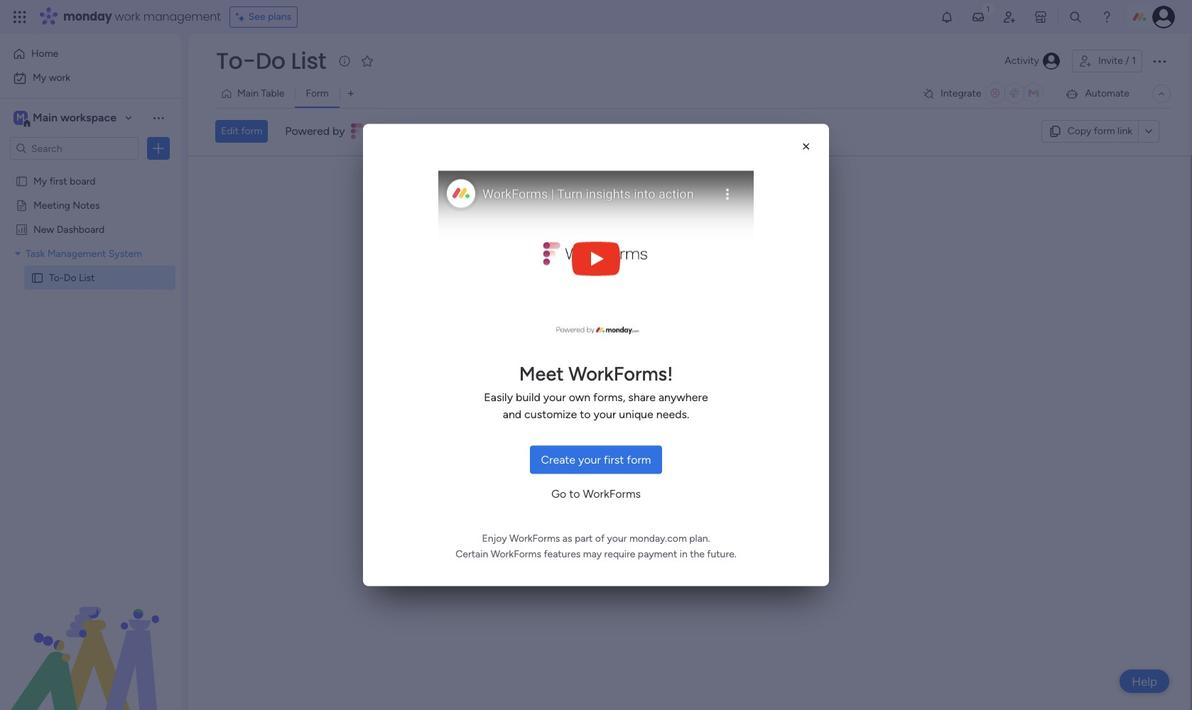 Task type: locate. For each thing, give the bounding box(es) containing it.
and
[[503, 408, 522, 421]]

do down management
[[64, 272, 76, 284]]

integrate button
[[917, 79, 1054, 109]]

1 vertical spatial list
[[79, 272, 95, 284]]

collapse board header image
[[1156, 88, 1168, 100]]

workforms down create your first form button
[[583, 487, 641, 501]]

edit form
[[221, 125, 263, 137]]

your down the forms,
[[594, 408, 617, 421]]

powered
[[285, 125, 330, 138]]

list up form in the top of the page
[[291, 45, 326, 77]]

enjoy
[[482, 533, 507, 545]]

copy form link
[[1068, 125, 1133, 137]]

workspace selection element
[[14, 109, 119, 128]]

link
[[1118, 125, 1133, 137]]

form inside "button"
[[1094, 125, 1116, 137]]

public board image up public dashboard image
[[15, 198, 28, 212]]

public board image for my first board
[[15, 174, 28, 188]]

workforms down "enjoy"
[[491, 548, 542, 560]]

management
[[143, 9, 221, 25]]

public board image left my first board
[[15, 174, 28, 188]]

to- right public board icon
[[49, 272, 64, 284]]

my inside option
[[33, 72, 46, 84]]

your right create
[[579, 453, 601, 467]]

notifications image
[[940, 10, 955, 24]]

main right workspace image
[[33, 111, 58, 124]]

0 vertical spatial by
[[333, 125, 345, 138]]

by right start
[[641, 273, 662, 297]]

activity
[[1005, 55, 1040, 67]]

monday.com
[[630, 533, 687, 545]]

1 horizontal spatial work
[[115, 9, 140, 25]]

1
[[1132, 55, 1137, 67]]

main workspace
[[33, 111, 117, 124]]

powered by
[[285, 125, 345, 138]]

0 vertical spatial workforms
[[583, 487, 641, 501]]

automate
[[1086, 87, 1130, 100]]

go
[[552, 487, 567, 501]]

caret down image
[[15, 248, 21, 258]]

new dashboard
[[33, 223, 105, 235]]

show board description image
[[336, 54, 353, 68]]

main
[[237, 87, 259, 100], [33, 111, 58, 124]]

my up the meeting
[[33, 175, 47, 187]]

0 vertical spatial work
[[115, 9, 140, 25]]

0 vertical spatial to
[[580, 408, 591, 421]]

do
[[256, 45, 286, 77], [64, 272, 76, 284]]

let's start by building your form
[[558, 273, 821, 297]]

meeting
[[33, 199, 70, 211]]

my for my first board
[[33, 175, 47, 187]]

to- up main table button
[[216, 45, 256, 77]]

needs.
[[657, 408, 690, 421]]

1 horizontal spatial by
[[641, 273, 662, 297]]

my down home
[[33, 72, 46, 84]]

0 horizontal spatial work
[[49, 72, 70, 84]]

0 vertical spatial main
[[237, 87, 259, 100]]

easily
[[484, 391, 513, 404]]

0 horizontal spatial to-
[[49, 272, 64, 284]]

to-
[[216, 45, 256, 77], [49, 272, 64, 284]]

0 horizontal spatial first
[[50, 175, 67, 187]]

go to workforms
[[552, 487, 641, 501]]

workforms
[[583, 487, 641, 501], [510, 533, 560, 545], [491, 548, 542, 560]]

your
[[739, 273, 777, 297], [544, 391, 566, 404], [594, 408, 617, 421], [579, 453, 601, 467], [607, 533, 627, 545]]

customize
[[525, 408, 577, 421]]

new
[[33, 223, 54, 235]]

0 vertical spatial do
[[256, 45, 286, 77]]

help image
[[1100, 10, 1114, 24]]

part
[[575, 533, 593, 545]]

Search in workspace field
[[30, 140, 119, 157]]

help
[[1132, 675, 1158, 689]]

first up go to workforms at bottom
[[604, 453, 624, 467]]

require
[[605, 548, 636, 560]]

form
[[306, 87, 329, 100]]

form
[[1094, 125, 1116, 137], [241, 125, 263, 137], [781, 273, 821, 297], [627, 453, 651, 467]]

to
[[580, 408, 591, 421], [570, 487, 580, 501]]

of
[[596, 533, 605, 545]]

option
[[0, 168, 181, 171]]

to-do list down management
[[49, 272, 95, 284]]

main inside main table button
[[237, 87, 259, 100]]

home
[[31, 48, 58, 60]]

to-do list up table
[[216, 45, 326, 77]]

1 public board image from the top
[[15, 174, 28, 188]]

1 horizontal spatial to-do list
[[216, 45, 326, 77]]

0 vertical spatial my
[[33, 72, 46, 84]]

2 public board image from the top
[[15, 198, 28, 212]]

1 horizontal spatial main
[[237, 87, 259, 100]]

notes
[[73, 199, 100, 211]]

public board image
[[15, 174, 28, 188], [15, 198, 28, 212]]

may
[[583, 548, 602, 560]]

by right powered
[[333, 125, 345, 138]]

let's
[[558, 273, 593, 297]]

1 vertical spatial by
[[641, 273, 662, 297]]

1 vertical spatial main
[[33, 111, 58, 124]]

0 vertical spatial first
[[50, 175, 67, 187]]

your inside create your first form button
[[579, 453, 601, 467]]

go to workforms button
[[540, 480, 653, 509]]

work
[[115, 9, 140, 25], [49, 72, 70, 84]]

0 horizontal spatial by
[[333, 125, 345, 138]]

see
[[249, 11, 266, 23]]

workforms up features
[[510, 533, 560, 545]]

invite / 1
[[1099, 55, 1137, 67]]

by
[[333, 125, 345, 138], [641, 273, 662, 297]]

building
[[667, 273, 735, 297]]

1 vertical spatial to-do list
[[49, 272, 95, 284]]

payment
[[638, 548, 678, 560]]

work for monday
[[115, 9, 140, 25]]

0 vertical spatial to-
[[216, 45, 256, 77]]

my work option
[[9, 67, 173, 90]]

1 vertical spatial to-
[[49, 272, 64, 284]]

the
[[690, 548, 705, 560]]

work right the monday
[[115, 9, 140, 25]]

add to favorites image
[[361, 54, 375, 68]]

0 horizontal spatial do
[[64, 272, 76, 284]]

0 horizontal spatial list
[[79, 272, 95, 284]]

0 vertical spatial public board image
[[15, 174, 28, 188]]

public board image
[[31, 271, 44, 284]]

main inside workspace selection element
[[33, 111, 58, 124]]

work down home
[[49, 72, 70, 84]]

update feed image
[[972, 10, 986, 24]]

work inside option
[[49, 72, 70, 84]]

to right go
[[570, 487, 580, 501]]

my work
[[33, 72, 70, 84]]

1 vertical spatial to
[[570, 487, 580, 501]]

management
[[47, 247, 106, 259]]

lottie animation image
[[0, 567, 181, 711]]

1 vertical spatial my
[[33, 175, 47, 187]]

first
[[50, 175, 67, 187], [604, 453, 624, 467]]

1 horizontal spatial do
[[256, 45, 286, 77]]

my first board
[[33, 175, 96, 187]]

0 horizontal spatial main
[[33, 111, 58, 124]]

your inside enjoy workforms as part of your monday.com plan. certain workforms features may require payment in the future.
[[607, 533, 627, 545]]

1 vertical spatial workforms
[[510, 533, 560, 545]]

list box containing my first board
[[0, 166, 181, 482]]

your right building
[[739, 273, 777, 297]]

main left table
[[237, 87, 259, 100]]

do up table
[[256, 45, 286, 77]]

workforms inside button
[[583, 487, 641, 501]]

0 vertical spatial list
[[291, 45, 326, 77]]

your up the require
[[607, 533, 627, 545]]

1 horizontal spatial first
[[604, 453, 624, 467]]

system
[[109, 247, 142, 259]]

list down task management system
[[79, 272, 95, 284]]

form inside button
[[627, 453, 651, 467]]

1 vertical spatial work
[[49, 72, 70, 84]]

1 vertical spatial public board image
[[15, 198, 28, 212]]

first left board
[[50, 175, 67, 187]]

my
[[33, 72, 46, 84], [33, 175, 47, 187]]

to down own
[[580, 408, 591, 421]]

list box
[[0, 166, 181, 482]]

integrate
[[941, 87, 982, 100]]

1 vertical spatial first
[[604, 453, 624, 467]]



Task type: vqa. For each thing, say whether or not it's contained in the screenshot.
work to the right
yes



Task type: describe. For each thing, give the bounding box(es) containing it.
main for main table
[[237, 87, 259, 100]]

activity button
[[1000, 50, 1067, 72]]

1 image
[[982, 1, 995, 17]]

board
[[70, 175, 96, 187]]

certain
[[456, 548, 488, 560]]

main table
[[237, 87, 285, 100]]

main for main workspace
[[33, 111, 58, 124]]

workspace
[[60, 111, 117, 124]]

own
[[569, 391, 591, 404]]

meet workforms! easily build your own forms, share anywhere and customize to your unique needs.
[[484, 362, 708, 421]]

see plans
[[249, 11, 292, 23]]

share
[[629, 391, 656, 404]]

monday work management
[[63, 9, 221, 25]]

your up customize
[[544, 391, 566, 404]]

task
[[26, 247, 45, 259]]

invite
[[1099, 55, 1124, 67]]

search everything image
[[1069, 10, 1083, 24]]

anywhere
[[659, 391, 708, 404]]

invite members image
[[1003, 10, 1017, 24]]

my for my work
[[33, 72, 46, 84]]

automate button
[[1060, 82, 1136, 105]]

edit
[[221, 125, 239, 137]]

to inside button
[[570, 487, 580, 501]]

in
[[680, 548, 688, 560]]

select product image
[[13, 10, 27, 24]]

form button
[[295, 82, 340, 105]]

add view image
[[348, 88, 354, 99]]

close image
[[800, 140, 814, 154]]

2 vertical spatial workforms
[[491, 548, 542, 560]]

table
[[261, 87, 285, 100]]

work for my
[[49, 72, 70, 84]]

dashboard
[[57, 223, 105, 235]]

meet
[[519, 362, 564, 386]]

start
[[598, 273, 637, 297]]

kendall parks image
[[1153, 6, 1176, 28]]

workspace image
[[14, 110, 28, 126]]

as
[[563, 533, 573, 545]]

workforms logo image
[[351, 120, 431, 143]]

public dashboard image
[[15, 222, 28, 236]]

workforms!
[[569, 362, 673, 386]]

0 vertical spatial to-do list
[[216, 45, 326, 77]]

1 vertical spatial do
[[64, 272, 76, 284]]

my work link
[[9, 67, 173, 90]]

task management system
[[26, 247, 142, 259]]

see plans button
[[229, 6, 298, 28]]

meeting notes
[[33, 199, 100, 211]]

/
[[1126, 55, 1130, 67]]

copy form link button
[[1042, 120, 1139, 143]]

plan.
[[690, 533, 710, 545]]

unique
[[619, 408, 654, 421]]

create your first form
[[541, 453, 651, 467]]

1 horizontal spatial to-
[[216, 45, 256, 77]]

future.
[[707, 548, 737, 560]]

form inside button
[[241, 125, 263, 137]]

1 horizontal spatial list
[[291, 45, 326, 77]]

monday marketplace image
[[1034, 10, 1048, 24]]

main table button
[[215, 82, 295, 105]]

lottie animation element
[[0, 567, 181, 711]]

m
[[16, 112, 25, 124]]

monday
[[63, 9, 112, 25]]

home link
[[9, 43, 173, 65]]

create
[[541, 453, 576, 467]]

create your first form button
[[530, 446, 663, 474]]

help button
[[1120, 670, 1170, 694]]

edit form button
[[215, 120, 268, 143]]

to inside meet workforms! easily build your own forms, share anywhere and customize to your unique needs.
[[580, 408, 591, 421]]

enjoy workforms as part of your monday.com plan. certain workforms features may require payment in the future.
[[456, 533, 737, 560]]

invite / 1 button
[[1073, 50, 1143, 72]]

plans
[[268, 11, 292, 23]]

home option
[[9, 43, 173, 65]]

build
[[516, 391, 541, 404]]

copy
[[1068, 125, 1092, 137]]

features
[[544, 548, 581, 560]]

forms,
[[594, 391, 626, 404]]

public board image for meeting notes
[[15, 198, 28, 212]]

To-Do List field
[[213, 45, 330, 77]]

0 horizontal spatial to-do list
[[49, 272, 95, 284]]

first inside button
[[604, 453, 624, 467]]



